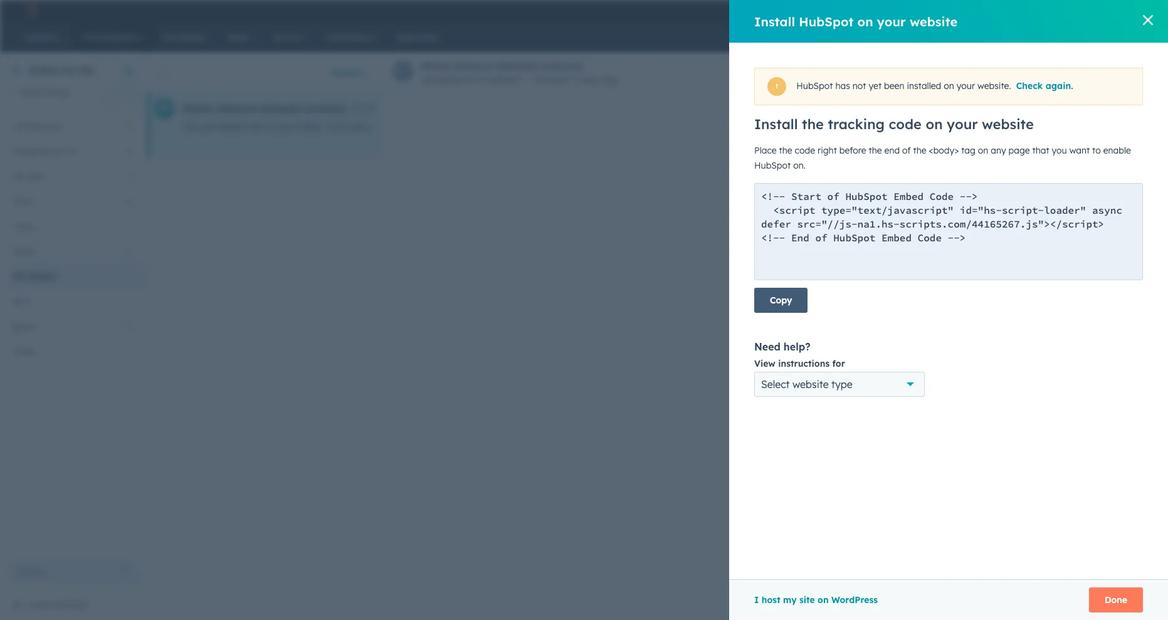 Task type: vqa. For each thing, say whether or not it's contained in the screenshot.
(sample within the Maria Johnson (Sample Contact) Salesperson At Hubspot • Created 11 Days Ago
yes



Task type: locate. For each thing, give the bounding box(es) containing it.
2 0 from the top
[[126, 146, 132, 157]]

19
[[368, 104, 375, 113]]

1 vertical spatial johnson
[[215, 102, 257, 115]]

trash button
[[8, 340, 132, 365]]

0 vertical spatial hubspot
[[485, 74, 521, 85]]

try
[[710, 121, 723, 132]]

to left inbox.
[[268, 121, 276, 132]]

maria
[[421, 60, 450, 72], [183, 102, 212, 115], [1024, 121, 1050, 133]]

0 vertical spatial maria johnson (sample contact)
[[183, 102, 346, 115]]

inbox for inbox for me
[[29, 64, 59, 77]]

6 0 from the top
[[126, 321, 132, 333]]

1 any from the left
[[385, 121, 400, 132]]

all left the open
[[13, 171, 22, 182]]

ins
[[994, 121, 1006, 132]]

tara schultz image
[[1034, 4, 1046, 16]]

johnson inside maria johnson (sample contact) salesperson at hubspot • created 11 days ago
[[453, 60, 495, 72]]

any
[[385, 121, 400, 132], [842, 121, 857, 132]]

0 vertical spatial all
[[13, 171, 22, 182]]

0 for all open
[[126, 171, 132, 182]]

2 horizontal spatial to
[[664, 121, 672, 132]]

all left closed
[[13, 271, 24, 283]]

ago
[[603, 74, 619, 85]]

now
[[351, 121, 368, 132]]

all for all open
[[13, 171, 22, 182]]

marketplaces button
[[932, 0, 958, 20]]

3 0 from the top
[[126, 171, 132, 182]]

closed
[[26, 271, 54, 283]]

oct 19
[[353, 104, 375, 113]]

you're away
[[20, 87, 70, 98]]

1 horizontal spatial to
[[268, 121, 276, 132]]

salesperson left @
[[1011, 137, 1062, 148]]

1 vertical spatial (sample
[[260, 102, 300, 115]]

(sample inside row
[[260, 102, 300, 115]]

all
[[13, 171, 22, 182], [13, 271, 24, 283]]

1 horizontal spatial (sample
[[497, 60, 538, 72]]

salesperson inside maria johnson (sample contact) salesperson at hubspot • created 11 days ago
[[421, 74, 471, 85]]

oct
[[353, 104, 366, 113]]

contact)
[[541, 60, 584, 72], [303, 102, 346, 115], [1131, 121, 1169, 133]]

apoptosis
[[1048, 5, 1087, 15]]

days
[[581, 74, 601, 85]]

0 for email
[[126, 246, 132, 257]]

to
[[268, 121, 276, 132], [664, 121, 672, 132], [53, 146, 61, 157]]

appear
[[511, 121, 542, 132]]

1 vertical spatial maria johnson (sample contact)
[[1024, 121, 1169, 133]]

you connected chat to your inbox. from now on, any chats on your website will appear here. choose what you'd like to do next:  try it out  send a test chat from any page where the tracking code is ins
[[183, 121, 1006, 132]]

calling icon button
[[908, 2, 930, 18]]

inbox up the you're away
[[29, 64, 59, 77]]

a
[[773, 121, 778, 132]]

main content
[[147, 54, 1169, 621]]

maria johnson (sample contact) up @
[[1024, 121, 1169, 133]]

2 your from the left
[[441, 121, 459, 132]]

4 0 from the top
[[126, 196, 132, 207]]

2 vertical spatial contact)
[[1131, 121, 1169, 133]]

your left inbox.
[[279, 121, 297, 132]]

0 vertical spatial salesperson
[[421, 74, 471, 85]]

1 vertical spatial all
[[13, 271, 24, 283]]

2 all from the top
[[13, 271, 24, 283]]

maria inside row
[[183, 102, 212, 115]]

(sample up • at the left top
[[497, 60, 538, 72]]

all inside button
[[13, 271, 24, 283]]

menu containing apoptosis studios 2
[[838, 0, 1144, 20]]

0 horizontal spatial contact)
[[303, 102, 346, 115]]

1 vertical spatial contact)
[[303, 102, 346, 115]]

contact owner
[[971, 280, 1023, 289]]

maria inside maria johnson (sample contact) salesperson at hubspot • created 11 days ago
[[421, 60, 450, 72]]

maria johnson (sample contact) up connected at the left top
[[183, 102, 346, 115]]

0 horizontal spatial johnson
[[215, 102, 257, 115]]

0 horizontal spatial hubspot
[[485, 74, 521, 85]]

1 horizontal spatial your
[[441, 121, 459, 132]]

hubspot right at
[[485, 74, 521, 85]]

•
[[527, 74, 530, 85]]

0 horizontal spatial maria johnson (sample contact)
[[183, 102, 346, 115]]

0
[[126, 121, 132, 132], [126, 146, 132, 157], [126, 171, 132, 182], [126, 196, 132, 207], [126, 246, 132, 257], [126, 321, 132, 333]]

chat right connected at the left top
[[247, 121, 265, 132]]

0 vertical spatial email
[[971, 206, 991, 215]]

2 vertical spatial maria
[[1024, 121, 1050, 133]]

settings link
[[985, 3, 1000, 17]]

this
[[1015, 177, 1031, 188]]

you
[[183, 121, 199, 132]]

0 horizontal spatial chat
[[247, 121, 265, 132]]

to left me
[[53, 146, 61, 157]]

0 vertical spatial contact)
[[541, 60, 584, 72]]

johnson
[[453, 60, 495, 72], [215, 102, 257, 115], [1052, 121, 1089, 133]]

(sample inside 'link'
[[1092, 121, 1128, 133]]

johnson up connected at the left top
[[215, 102, 257, 115]]

inbox.
[[300, 121, 324, 132]]

2 vertical spatial (sample
[[1092, 121, 1128, 133]]

where
[[883, 121, 908, 132]]

2 chat from the left
[[799, 121, 817, 132]]

(sample up salesperson @ hubspot
[[1092, 121, 1128, 133]]

any right from
[[842, 121, 857, 132]]

1 horizontal spatial johnson
[[453, 60, 495, 72]]

your
[[279, 121, 297, 132], [441, 121, 459, 132]]

1 horizontal spatial maria johnson (sample contact)
[[1024, 121, 1169, 133]]

0 vertical spatial johnson
[[453, 60, 495, 72]]

0 for unassigned
[[126, 121, 132, 132]]

11
[[570, 74, 578, 85]]

0 horizontal spatial maria
[[183, 102, 212, 115]]

2 horizontal spatial johnson
[[1052, 121, 1089, 133]]

your right 'on'
[[441, 121, 459, 132]]

5 0 from the top
[[126, 246, 132, 257]]

inbox for inbox settings
[[28, 600, 52, 611]]

menu item
[[904, 0, 907, 20]]

upgrade image
[[847, 6, 858, 17]]

chat
[[247, 121, 265, 132], [799, 121, 817, 132]]

(sample up inbox.
[[260, 102, 300, 115]]

to left do
[[664, 121, 672, 132]]

calling icon image
[[913, 5, 925, 16]]

0 horizontal spatial your
[[279, 121, 297, 132]]

0 vertical spatial (sample
[[497, 60, 538, 72]]

1 horizontal spatial any
[[842, 121, 857, 132]]

maria johnson (sample contact) inside row
[[183, 102, 346, 115]]

email for email deepdark@gmail.com, emailmaria@hubspot.com
[[971, 206, 991, 215]]

email down "less"
[[13, 246, 36, 257]]

page
[[859, 121, 881, 132]]

about this contact button
[[959, 166, 1138, 200]]

about this contact
[[986, 177, 1067, 188]]

1 horizontal spatial chat
[[799, 121, 817, 132]]

owner
[[1002, 280, 1023, 289]]

test
[[781, 121, 796, 132]]

inbox left settings
[[28, 600, 52, 611]]

1 all from the top
[[13, 171, 22, 182]]

salesperson
[[421, 74, 471, 85], [1011, 137, 1062, 148]]

1 vertical spatial salesperson
[[1011, 137, 1062, 148]]

apoptosis studios 2
[[1048, 5, 1124, 15]]

here.
[[544, 121, 564, 132]]

maria johnson (sample contact)
[[183, 102, 346, 115], [1024, 121, 1169, 133]]

0 horizontal spatial email
[[13, 246, 36, 257]]

group
[[1104, 62, 1149, 83]]

1 vertical spatial inbox
[[28, 600, 52, 611]]

any right on,
[[385, 121, 400, 132]]

all open
[[13, 171, 46, 182]]

0 horizontal spatial salesperson
[[421, 74, 471, 85]]

contact) inside maria johnson (sample contact) salesperson at hubspot • created 11 days ago
[[541, 60, 584, 72]]

0 vertical spatial maria
[[421, 60, 450, 72]]

from
[[819, 121, 839, 132]]

menu
[[838, 0, 1144, 20]]

maria up salesperson @ hubspot
[[1024, 121, 1050, 133]]

trash
[[13, 347, 35, 358]]

salesperson left at
[[421, 74, 471, 85]]

apoptosis studios 2 button
[[1027, 0, 1143, 20]]

0 horizontal spatial any
[[385, 121, 400, 132]]

0 vertical spatial inbox
[[29, 64, 59, 77]]

2 any from the left
[[842, 121, 857, 132]]

1 horizontal spatial hubspot
[[1075, 137, 1112, 148]]

search button
[[1127, 26, 1148, 48]]

(sample
[[497, 60, 538, 72], [260, 102, 300, 115], [1092, 121, 1128, 133]]

johnson up @
[[1052, 121, 1089, 133]]

2 horizontal spatial (sample
[[1092, 121, 1128, 133]]

1 0 from the top
[[126, 121, 132, 132]]

email inside email deepdark@gmail.com, emailmaria@hubspot.com
[[971, 206, 991, 215]]

the
[[910, 121, 924, 132]]

hubspot down maria johnson (sample contact) 'link'
[[1075, 137, 1112, 148]]

send
[[749, 121, 770, 132]]

johnson up at
[[453, 60, 495, 72]]

email down caret image
[[971, 206, 991, 215]]

newest button
[[323, 60, 380, 85]]

reopen conversation button
[[993, 62, 1104, 83]]

2 vertical spatial johnson
[[1052, 121, 1089, 133]]

notifications image
[[1008, 6, 1019, 17]]

2 horizontal spatial maria
[[1024, 121, 1050, 133]]

1 horizontal spatial maria
[[421, 60, 450, 72]]

notifications button
[[1003, 0, 1024, 20]]

0 horizontal spatial (sample
[[260, 102, 300, 115]]

1 horizontal spatial salesperson
[[1011, 137, 1062, 148]]

1 vertical spatial email
[[13, 246, 36, 257]]

less
[[15, 221, 33, 232]]

maria up 'on'
[[421, 60, 450, 72]]

maria up you at the left
[[183, 102, 212, 115]]

me
[[64, 146, 77, 157]]

0 for chat
[[126, 196, 132, 207]]

chat right test
[[799, 121, 817, 132]]

2 horizontal spatial contact)
[[1131, 121, 1169, 133]]

main content containing maria johnson (sample contact)
[[147, 54, 1169, 621]]

website
[[462, 121, 494, 132]]

reopen conversation
[[1018, 67, 1093, 77]]

1 horizontal spatial contact)
[[541, 60, 584, 72]]

1 horizontal spatial email
[[971, 206, 991, 215]]

1 vertical spatial maria
[[183, 102, 212, 115]]

inbox
[[29, 64, 59, 77], [28, 600, 52, 611]]

connected
[[201, 121, 244, 132]]



Task type: describe. For each thing, give the bounding box(es) containing it.
1 vertical spatial hubspot
[[1075, 137, 1112, 148]]

maria inside 'link'
[[1024, 121, 1050, 133]]

all closed button
[[8, 264, 132, 289]]

caret image
[[969, 181, 976, 184]]

sent
[[13, 296, 31, 308]]

hubspot image
[[23, 3, 38, 18]]

you're
[[20, 87, 45, 98]]

assigned
[[13, 146, 50, 157]]

Search HubSpot search field
[[983, 26, 1137, 48]]

open
[[25, 171, 46, 182]]

deepdark@gmail.com,
[[971, 215, 1065, 227]]

at
[[474, 74, 482, 85]]

created
[[535, 74, 568, 85]]

sent button
[[8, 289, 132, 315]]

chat
[[13, 196, 32, 207]]

maria johnson (sample contact) link
[[1024, 120, 1169, 135]]

2
[[1120, 5, 1124, 15]]

0 for assigned to me
[[126, 146, 132, 157]]

all for all closed
[[13, 271, 24, 283]]

contact) inside 'link'
[[1131, 121, 1169, 133]]

0 for spam
[[126, 321, 132, 333]]

conversation
[[1047, 67, 1093, 77]]

is
[[985, 121, 992, 132]]

inbox for me
[[29, 64, 94, 77]]

code
[[963, 121, 983, 132]]

on,
[[370, 121, 383, 132]]

spam
[[13, 321, 37, 333]]

actions
[[18, 567, 44, 577]]

newest
[[331, 67, 363, 78]]

about
[[986, 177, 1013, 188]]

actions button
[[8, 562, 139, 582]]

inbox settings link
[[28, 598, 88, 613]]

search image
[[1133, 33, 1142, 41]]

assigned to me
[[13, 146, 77, 157]]

on
[[428, 121, 439, 132]]

next:
[[688, 121, 708, 132]]

maria johnson (sample contact) salesperson at hubspot • created 11 days ago
[[421, 60, 619, 85]]

(sample inside maria johnson (sample contact) salesperson at hubspot • created 11 days ago
[[497, 60, 538, 72]]

johnson inside row
[[215, 102, 257, 115]]

marketplaces image
[[940, 6, 951, 17]]

hubspot inside maria johnson (sample contact) salesperson at hubspot • created 11 days ago
[[485, 74, 521, 85]]

contact
[[971, 280, 999, 289]]

chats
[[403, 121, 426, 132]]

from
[[327, 121, 348, 132]]

will
[[496, 121, 509, 132]]

it
[[725, 121, 731, 132]]

me
[[80, 64, 94, 77]]

1 your from the left
[[279, 121, 297, 132]]

tracking
[[926, 121, 960, 132]]

all closed
[[13, 271, 54, 283]]

unassigned
[[13, 121, 61, 132]]

@
[[1064, 137, 1073, 148]]

emailmaria@hubspot.com
[[1067, 215, 1169, 227]]

email for email
[[13, 246, 36, 257]]

studios
[[1089, 5, 1118, 15]]

inbox settings
[[28, 600, 88, 611]]

johnson inside 'link'
[[1052, 121, 1089, 133]]

primary
[[977, 573, 1007, 582]]

reopen
[[1018, 67, 1045, 77]]

contact
[[1034, 177, 1067, 188]]

away
[[48, 87, 70, 98]]

0 horizontal spatial to
[[53, 146, 61, 157]]

what
[[600, 121, 620, 132]]

contact) inside row
[[303, 102, 346, 115]]

out
[[733, 121, 747, 132]]

settings image
[[987, 5, 998, 17]]

help image
[[966, 6, 977, 17]]

you'd
[[623, 121, 645, 132]]

salesperson @ hubspot
[[1011, 137, 1112, 148]]

live chat from maria johnson (sample contact) with context you connected chat to your inbox.
from now on, any chats on your website will appear here. choose what you&#x27;d like to do next:

try it out 
send a test chat from any page where the tracking code is ins row
[[147, 92, 1006, 158]]

help button
[[961, 0, 982, 20]]

settings
[[54, 600, 88, 611]]

1 chat from the left
[[247, 121, 265, 132]]

like
[[648, 121, 661, 132]]

hubspot link
[[15, 3, 47, 18]]

do
[[675, 121, 686, 132]]

email deepdark@gmail.com, emailmaria@hubspot.com
[[971, 206, 1169, 227]]

choose
[[566, 121, 597, 132]]

upgrade
[[860, 6, 896, 16]]



